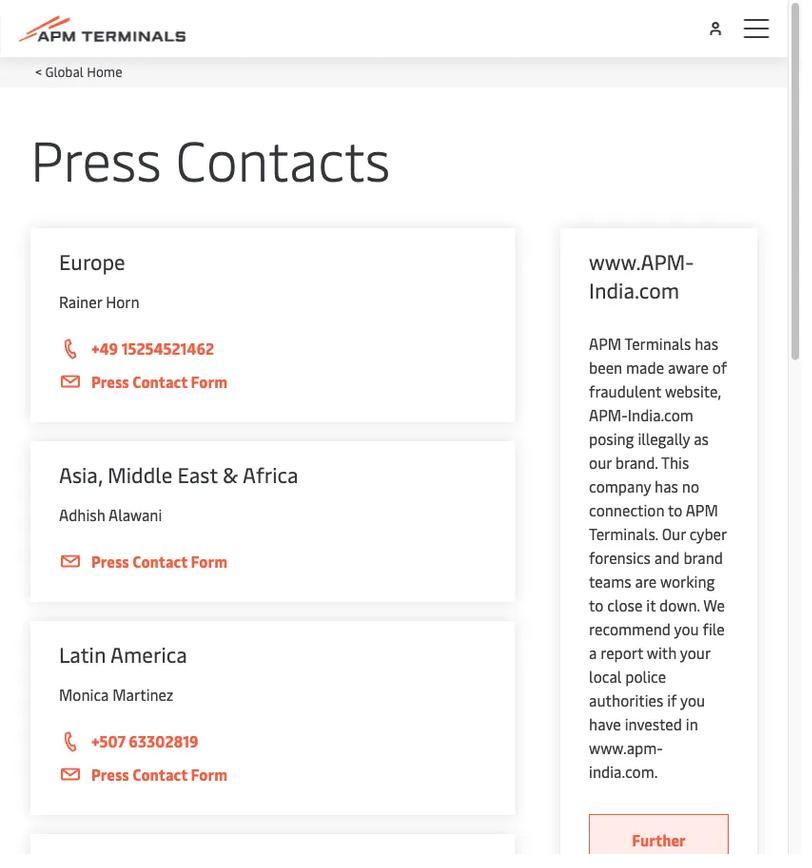 Task type: vqa. For each thing, say whether or not it's contained in the screenshot.
the left HAS
yes



Task type: describe. For each thing, give the bounding box(es) containing it.
martinez
[[112, 685, 173, 705]]

press contact form for europe
[[91, 372, 227, 392]]

global home link
[[45, 62, 122, 80]]

monica martinez
[[59, 685, 173, 705]]

africa
[[243, 460, 298, 489]]

our
[[662, 524, 686, 544]]

company
[[589, 476, 651, 497]]

15254521462
[[122, 338, 214, 359]]

report
[[601, 643, 643, 663]]

press contact form link for latin america
[[59, 763, 486, 787]]

home
[[87, 62, 122, 80]]

press contacts
[[30, 120, 390, 195]]

press down adhish alawani
[[91, 551, 129, 572]]

contacts
[[176, 120, 390, 195]]

form for europe
[[191, 372, 227, 392]]

press down +507
[[91, 764, 129, 785]]

website,
[[665, 381, 721, 402]]

connection
[[589, 500, 664, 520]]

it
[[646, 595, 656, 616]]

terminals
[[625, 333, 691, 354]]

as
[[694, 429, 709, 449]]

police
[[625, 666, 666, 687]]

0 vertical spatial you
[[674, 619, 699, 639]]

horn
[[106, 292, 140, 312]]

your
[[680, 643, 710, 663]]

down.
[[659, 595, 700, 616]]

global
[[45, 62, 84, 80]]

close
[[607, 595, 643, 616]]

middle
[[108, 460, 172, 489]]

press down the +49
[[91, 372, 129, 392]]

monica
[[59, 685, 109, 705]]

apm terminals has been made aware of fraudulent website, apm-india.com posing illegally as our brand. this company has no connection to apm terminals. our cyber forensics and brand teams are working to close it down. we recommend you file a report with your local police authorities if you have invested in www.apm- india.com.
[[589, 333, 727, 782]]

2 press contact form from the top
[[91, 551, 227, 572]]

press down home
[[30, 120, 162, 195]]

are
[[635, 571, 657, 592]]

latin
[[59, 640, 106, 668]]

+507 63302819 link
[[59, 730, 486, 754]]

asia, middle east & africa
[[59, 460, 298, 489]]

2 contact from the top
[[132, 551, 187, 572]]

contact for europe
[[132, 372, 187, 392]]

america
[[110, 640, 187, 668]]

+49
[[91, 338, 118, 359]]

made
[[626, 357, 664, 378]]

apm-
[[589, 405, 628, 425]]

www.apm- india.com
[[589, 247, 694, 304]]

europe
[[59, 247, 125, 275]]

< global home
[[35, 62, 122, 80]]

2 form from the top
[[191, 551, 227, 572]]

+507
[[91, 731, 125, 752]]

east
[[178, 460, 218, 489]]

63302819
[[129, 731, 199, 752]]

in
[[686, 714, 698, 735]]

1 horizontal spatial apm
[[686, 500, 718, 520]]

brand.
[[615, 452, 658, 473]]

information
[[617, 854, 701, 854]]

invested
[[625, 714, 682, 735]]

a
[[589, 643, 597, 663]]



Task type: locate. For each thing, give the bounding box(es) containing it.
1 contact from the top
[[132, 372, 187, 392]]

contact
[[132, 372, 187, 392], [132, 551, 187, 572], [132, 764, 187, 785]]

press contact form link down africa
[[59, 550, 486, 574]]

1 horizontal spatial to
[[668, 500, 682, 520]]

1 form from the top
[[191, 372, 227, 392]]

+49 15254521462 link
[[59, 337, 486, 362]]

&
[[223, 460, 238, 489]]

0 horizontal spatial has
[[655, 476, 678, 497]]

teams
[[589, 571, 631, 592]]

press contact form down +49 15254521462
[[91, 372, 227, 392]]

apm up been
[[589, 333, 621, 354]]

you down down. on the bottom right of the page
[[674, 619, 699, 639]]

press contact form for latin america
[[91, 764, 227, 785]]

www.apm-
[[589, 738, 663, 758]]

0 vertical spatial press contact form link
[[59, 370, 486, 394]]

india.com down www.apm-
[[589, 276, 679, 304]]

you right if
[[680, 690, 705, 711]]

have
[[589, 714, 621, 735]]

india.com inside 'www.apm- india.com'
[[589, 276, 679, 304]]

form down east
[[191, 551, 227, 572]]

with
[[647, 643, 677, 663]]

further
[[632, 830, 686, 851]]

you
[[674, 619, 699, 639], [680, 690, 705, 711]]

2 press contact form link from the top
[[59, 550, 486, 574]]

+49 15254521462
[[91, 338, 214, 359]]

our
[[589, 452, 612, 473]]

0 vertical spatial press contact form
[[91, 372, 227, 392]]

0 vertical spatial apm
[[589, 333, 621, 354]]

2 vertical spatial contact
[[132, 764, 187, 785]]

1 vertical spatial india.com
[[628, 405, 693, 425]]

0 horizontal spatial to
[[589, 595, 604, 616]]

<
[[35, 62, 42, 80]]

0 vertical spatial contact
[[132, 372, 187, 392]]

no
[[682, 476, 699, 497]]

www.apm-
[[589, 247, 694, 275]]

contact down alawani at left bottom
[[132, 551, 187, 572]]

further information
[[617, 830, 701, 854]]

contact for latin america
[[132, 764, 187, 785]]

press
[[30, 120, 162, 195], [91, 372, 129, 392], [91, 551, 129, 572], [91, 764, 129, 785]]

3 press contact form from the top
[[91, 764, 227, 785]]

rainer
[[59, 292, 102, 312]]

latin america
[[59, 640, 187, 668]]

india.com
[[589, 276, 679, 304], [628, 405, 693, 425]]

1 vertical spatial you
[[680, 690, 705, 711]]

aware
[[668, 357, 709, 378]]

working
[[660, 571, 715, 592]]

press contact form link for europe
[[59, 370, 486, 394]]

3 contact from the top
[[132, 764, 187, 785]]

0 vertical spatial to
[[668, 500, 682, 520]]

1 horizontal spatial has
[[695, 333, 718, 354]]

brand
[[684, 548, 723, 568]]

to
[[668, 500, 682, 520], [589, 595, 604, 616]]

2 vertical spatial form
[[191, 764, 227, 785]]

form for latin america
[[191, 764, 227, 785]]

1 vertical spatial press contact form link
[[59, 550, 486, 574]]

form down 15254521462
[[191, 372, 227, 392]]

1 vertical spatial contact
[[132, 551, 187, 572]]

alawani
[[109, 505, 162, 525]]

of
[[712, 357, 727, 378]]

0 vertical spatial form
[[191, 372, 227, 392]]

press contact form down 63302819
[[91, 764, 227, 785]]

press contact form link down +49 15254521462 link
[[59, 370, 486, 394]]

india.com up illegally
[[628, 405, 693, 425]]

1 press contact form link from the top
[[59, 370, 486, 394]]

apm up cyber
[[686, 500, 718, 520]]

form
[[191, 372, 227, 392], [191, 551, 227, 572], [191, 764, 227, 785]]

file
[[703, 619, 725, 639]]

to down teams
[[589, 595, 604, 616]]

apm
[[589, 333, 621, 354], [686, 500, 718, 520]]

adhish
[[59, 505, 105, 525]]

contact down 63302819
[[132, 764, 187, 785]]

forensics
[[589, 548, 651, 568]]

and
[[654, 548, 680, 568]]

1 vertical spatial form
[[191, 551, 227, 572]]

press contact form link down +507 63302819 link
[[59, 763, 486, 787]]

cyber
[[689, 524, 727, 544]]

this
[[661, 452, 689, 473]]

0 vertical spatial has
[[695, 333, 718, 354]]

been
[[589, 357, 622, 378]]

1 vertical spatial has
[[655, 476, 678, 497]]

asia,
[[59, 460, 102, 489]]

press contact form down alawani at left bottom
[[91, 551, 227, 572]]

illegally
[[638, 429, 690, 449]]

has left the no in the bottom of the page
[[655, 476, 678, 497]]

+507 63302819
[[91, 731, 199, 752]]

press contact form
[[91, 372, 227, 392], [91, 551, 227, 572], [91, 764, 227, 785]]

2 vertical spatial press contact form
[[91, 764, 227, 785]]

posing
[[589, 429, 634, 449]]

we
[[703, 595, 725, 616]]

further information link
[[589, 814, 729, 854]]

press contact form link
[[59, 370, 486, 394], [59, 550, 486, 574], [59, 763, 486, 787]]

recommend
[[589, 619, 671, 639]]

rainer horn
[[59, 292, 140, 312]]

1 press contact form from the top
[[91, 372, 227, 392]]

3 form from the top
[[191, 764, 227, 785]]

adhish alawani
[[59, 505, 162, 525]]

1 vertical spatial press contact form
[[91, 551, 227, 572]]

form down 63302819
[[191, 764, 227, 785]]

0 horizontal spatial apm
[[589, 333, 621, 354]]

has up 'of'
[[695, 333, 718, 354]]

2 vertical spatial press contact form link
[[59, 763, 486, 787]]

if
[[667, 690, 677, 711]]

contact down +49 15254521462
[[132, 372, 187, 392]]

authorities
[[589, 690, 663, 711]]

to up our
[[668, 500, 682, 520]]

local
[[589, 666, 622, 687]]

india.com.
[[589, 762, 658, 782]]

3 press contact form link from the top
[[59, 763, 486, 787]]

0 vertical spatial india.com
[[589, 276, 679, 304]]

1 vertical spatial apm
[[686, 500, 718, 520]]

terminals.
[[589, 524, 658, 544]]

has
[[695, 333, 718, 354], [655, 476, 678, 497]]

fraudulent
[[589, 381, 661, 402]]

1 vertical spatial to
[[589, 595, 604, 616]]

india.com inside apm terminals has been made aware of fraudulent website, apm-india.com posing illegally as our brand. this company has no connection to apm terminals. our cyber forensics and brand teams are working to close it down. we recommend you file a report with your local police authorities if you have invested in www.apm- india.com.
[[628, 405, 693, 425]]



